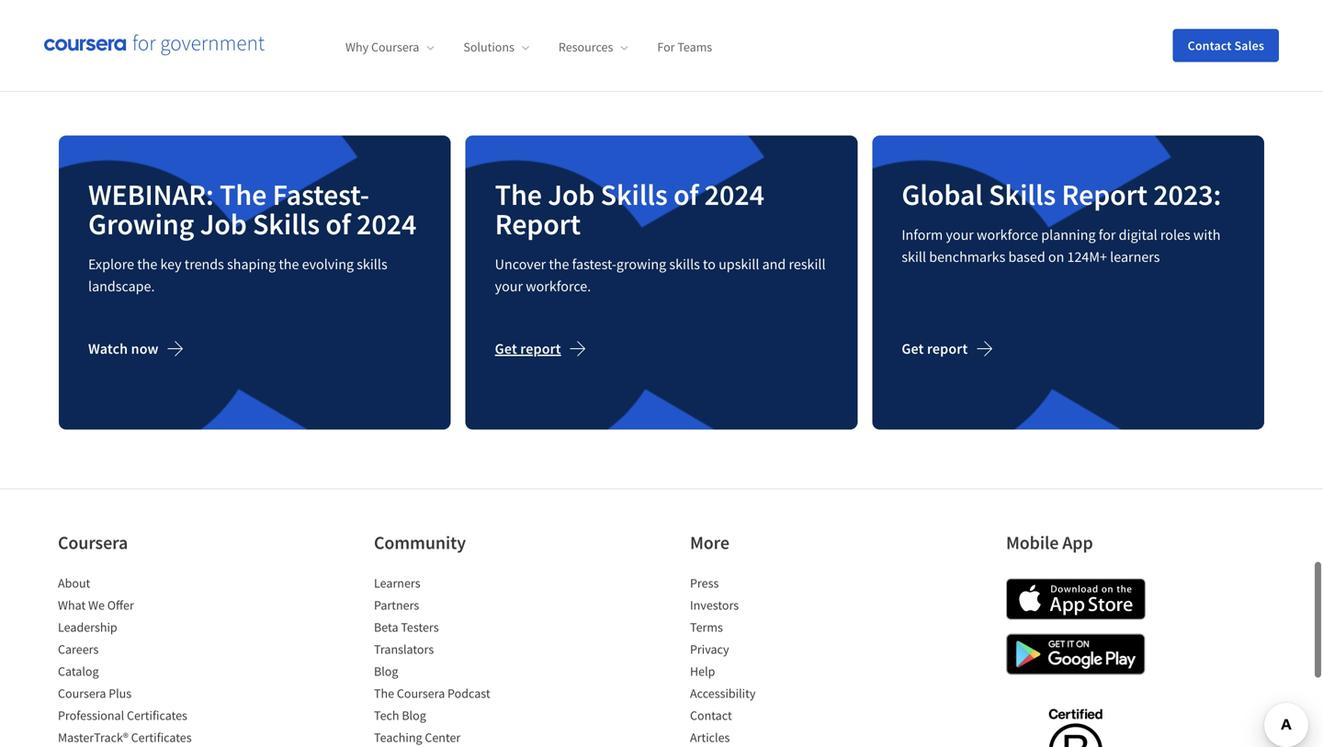 Task type: describe. For each thing, give the bounding box(es) containing it.
1 horizontal spatial blog
[[402, 707, 426, 724]]

list for coursera
[[58, 574, 214, 747]]

1 vertical spatial certificates
[[131, 729, 192, 746]]

teaching center link
[[374, 729, 461, 746]]

privacy
[[690, 641, 729, 658]]

contact sales
[[1188, 37, 1264, 54]]

your inside inform your workforce planning for digital roles with skill benchmarks based on 124m+ learners
[[946, 226, 974, 244]]

skills inside the job skills of 2024 report
[[601, 176, 668, 213]]

testers
[[401, 619, 439, 636]]

and
[[762, 255, 786, 273]]

get report for global skills report 2023:
[[902, 340, 968, 358]]

2024 inside the webinar: the fastest- growing job skills of 2024
[[357, 205, 417, 242]]

the inside the webinar: the fastest- growing job skills of 2024
[[220, 176, 267, 213]]

benchmarks
[[929, 248, 1006, 266]]

coursera right why
[[371, 39, 419, 55]]

inform
[[902, 226, 943, 244]]

for
[[1099, 226, 1116, 244]]

based
[[1008, 248, 1045, 266]]

fastest-
[[572, 255, 617, 273]]

the inside learners partners beta testers translators blog the coursera podcast tech blog teaching center
[[374, 685, 394, 702]]

the for webinar: the fastest- growing job skills of 2024
[[137, 255, 157, 273]]

why
[[346, 39, 369, 55]]

contact sales button
[[1173, 29, 1279, 62]]

report for the job skills of 2024 report
[[520, 340, 561, 358]]

the inside the job skills of 2024 report
[[495, 176, 542, 213]]

growing
[[617, 255, 666, 273]]

get it on google play image
[[1006, 634, 1146, 675]]

explore
[[88, 255, 134, 273]]

fastest-
[[273, 176, 369, 213]]

124m+
[[1067, 248, 1107, 266]]

mobile app
[[1006, 531, 1093, 554]]

report inside the job skills of 2024 report
[[495, 205, 581, 242]]

on
[[1048, 248, 1064, 266]]

list for more
[[690, 574, 846, 747]]

blog link
[[374, 663, 398, 680]]

skills inside the webinar: the fastest- growing job skills of 2024
[[253, 205, 320, 242]]

contact inside button
[[1188, 37, 1232, 54]]

coursera inside learners partners beta testers translators blog the coursera podcast tech blog teaching center
[[397, 685, 445, 702]]

coursera for government image
[[44, 35, 265, 56]]

accessibility link
[[690, 685, 756, 702]]

0 horizontal spatial blog
[[374, 663, 398, 680]]

accessibility
[[690, 685, 756, 702]]

leadership link
[[58, 619, 117, 636]]

resources
[[559, 39, 613, 55]]

of inside the webinar: the fastest- growing job skills of 2024
[[326, 205, 351, 242]]

to
[[703, 255, 716, 273]]

more
[[690, 531, 730, 554]]

tech
[[374, 707, 399, 724]]

reskill
[[789, 255, 826, 273]]

coursera inside about what we offer leadership careers catalog coursera plus professional certificates mastertrack® certificates
[[58, 685, 106, 702]]

about
[[58, 575, 90, 591]]

we
[[88, 597, 105, 613]]

translators
[[374, 641, 434, 658]]

terms
[[690, 619, 723, 636]]

coursera up the about
[[58, 531, 128, 554]]

workforce.
[[526, 277, 591, 296]]

2 horizontal spatial skills
[[989, 176, 1056, 213]]

app
[[1062, 531, 1093, 554]]

press investors terms privacy help accessibility contact articles
[[690, 575, 756, 746]]

partners link
[[374, 597, 419, 613]]

teams
[[678, 39, 712, 55]]

solutions
[[463, 39, 514, 55]]

catalog
[[58, 663, 99, 680]]

careers
[[58, 641, 99, 658]]

beta
[[374, 619, 398, 636]]

podcast
[[448, 685, 490, 702]]

digital
[[1119, 226, 1158, 244]]

mastertrack®
[[58, 729, 128, 746]]

terms link
[[690, 619, 723, 636]]

investors link
[[690, 597, 739, 613]]

0 vertical spatial certificates
[[127, 707, 187, 724]]

partners
[[374, 597, 419, 613]]

contact link
[[690, 707, 732, 724]]

get report for the job skills of 2024 report
[[495, 340, 561, 358]]

learners partners beta testers translators blog the coursera podcast tech blog teaching center
[[374, 575, 490, 746]]

learners
[[1110, 248, 1160, 266]]

center
[[425, 729, 461, 746]]

why coursera
[[346, 39, 419, 55]]

investors
[[690, 597, 739, 613]]

watch now
[[88, 340, 159, 358]]

watch
[[88, 340, 128, 358]]

coursera plus link
[[58, 685, 132, 702]]

teaching
[[374, 729, 422, 746]]

why coursera link
[[346, 39, 434, 55]]

learners link
[[374, 575, 420, 591]]

help link
[[690, 663, 715, 680]]

what we offer link
[[58, 597, 134, 613]]

list for community
[[374, 574, 530, 747]]

global skills report 2023:
[[902, 176, 1221, 213]]

shaping
[[227, 255, 276, 273]]

now
[[131, 340, 159, 358]]

job inside the job skills of 2024 report
[[548, 176, 595, 213]]

workforce
[[977, 226, 1038, 244]]

community
[[374, 531, 466, 554]]



Task type: vqa. For each thing, say whether or not it's contained in the screenshot.


Task type: locate. For each thing, give the bounding box(es) containing it.
about link
[[58, 575, 90, 591]]

mobile
[[1006, 531, 1059, 554]]

0 horizontal spatial get report button
[[495, 327, 602, 371]]

sales
[[1235, 37, 1264, 54]]

0 vertical spatial contact
[[1188, 37, 1232, 54]]

of up evolving
[[326, 205, 351, 242]]

certificates
[[127, 707, 187, 724], [131, 729, 192, 746]]

1 get report button from the left
[[495, 327, 602, 371]]

skills up the shaping
[[253, 205, 320, 242]]

of
[[674, 176, 699, 213], [326, 205, 351, 242]]

1 horizontal spatial your
[[946, 226, 974, 244]]

trends
[[185, 255, 224, 273]]

report up uncover
[[495, 205, 581, 242]]

the up the shaping
[[220, 176, 267, 213]]

explore the key trends shaping  the evolving skills landscape.
[[88, 255, 387, 296]]

your inside uncover the fastest-growing skills to upskill and reskill your workforce.
[[495, 277, 523, 296]]

the up workforce.
[[549, 255, 569, 273]]

your up "benchmarks"
[[946, 226, 974, 244]]

0 vertical spatial blog
[[374, 663, 398, 680]]

professional
[[58, 707, 124, 724]]

report
[[1062, 176, 1148, 213], [495, 205, 581, 242]]

skills inside explore the key trends shaping  the evolving skills landscape.
[[357, 255, 387, 273]]

get for the job skills of 2024 report
[[495, 340, 517, 358]]

3 list from the left
[[690, 574, 846, 747]]

1 list from the left
[[58, 574, 214, 747]]

2 list from the left
[[374, 574, 530, 747]]

1 report from the left
[[520, 340, 561, 358]]

contact
[[1188, 37, 1232, 54], [690, 707, 732, 724]]

list containing learners
[[374, 574, 530, 747]]

leadership
[[58, 619, 117, 636]]

1 horizontal spatial 2024
[[704, 176, 764, 213]]

0 horizontal spatial your
[[495, 277, 523, 296]]

job
[[548, 176, 595, 213], [200, 205, 247, 242]]

1 horizontal spatial the
[[374, 685, 394, 702]]

blog
[[374, 663, 398, 680], [402, 707, 426, 724]]

logo of certified b corporation image
[[1038, 698, 1113, 747]]

articles
[[690, 729, 730, 746]]

get report
[[495, 340, 561, 358], [902, 340, 968, 358]]

1 horizontal spatial get report
[[902, 340, 968, 358]]

1 horizontal spatial contact
[[1188, 37, 1232, 54]]

0 horizontal spatial report
[[495, 205, 581, 242]]

report up for
[[1062, 176, 1148, 213]]

skills
[[357, 255, 387, 273], [669, 255, 700, 273]]

0 horizontal spatial 2024
[[357, 205, 417, 242]]

2 get report from the left
[[902, 340, 968, 358]]

certificates down professional certificates link
[[131, 729, 192, 746]]

2 get from the left
[[902, 340, 924, 358]]

solutions link
[[463, 39, 529, 55]]

uncover the fastest-growing skills to upskill and reskill your workforce.
[[495, 255, 826, 296]]

1 horizontal spatial job
[[548, 176, 595, 213]]

skills left to
[[669, 255, 700, 273]]

your down uncover
[[495, 277, 523, 296]]

webinar:
[[88, 176, 214, 213]]

blog down translators
[[374, 663, 398, 680]]

0 horizontal spatial job
[[200, 205, 247, 242]]

webinar: the fastest- growing job skills of 2024
[[88, 176, 417, 242]]

2 horizontal spatial the
[[495, 176, 542, 213]]

1 horizontal spatial list
[[374, 574, 530, 747]]

3 the from the left
[[549, 255, 569, 273]]

2 horizontal spatial list
[[690, 574, 846, 747]]

job up fastest-
[[548, 176, 595, 213]]

the left key
[[137, 255, 157, 273]]

the for the job skills of 2024 report
[[549, 255, 569, 273]]

privacy link
[[690, 641, 729, 658]]

0 horizontal spatial contact
[[690, 707, 732, 724]]

resources link
[[559, 39, 628, 55]]

2 the from the left
[[279, 255, 299, 273]]

professional certificates link
[[58, 707, 187, 724]]

2 report from the left
[[927, 340, 968, 358]]

the
[[137, 255, 157, 273], [279, 255, 299, 273], [549, 255, 569, 273]]

global
[[902, 176, 983, 213]]

for teams
[[657, 39, 712, 55]]

watch now button
[[88, 327, 199, 371]]

the up uncover
[[495, 176, 542, 213]]

job up trends
[[200, 205, 247, 242]]

the inside uncover the fastest-growing skills to upskill and reskill your workforce.
[[549, 255, 569, 273]]

1 horizontal spatial get report button
[[902, 327, 1008, 371]]

press link
[[690, 575, 719, 591]]

0 horizontal spatial the
[[220, 176, 267, 213]]

the job skills of 2024 report
[[495, 176, 764, 242]]

get
[[495, 340, 517, 358], [902, 340, 924, 358]]

list containing press
[[690, 574, 846, 747]]

0 horizontal spatial skills
[[357, 255, 387, 273]]

contact inside press investors terms privacy help accessibility contact articles
[[690, 707, 732, 724]]

skills right evolving
[[357, 255, 387, 273]]

get report button for global skills report 2023:
[[902, 327, 1008, 371]]

skills
[[601, 176, 668, 213], [989, 176, 1056, 213], [253, 205, 320, 242]]

1 get report from the left
[[495, 340, 561, 358]]

1 horizontal spatial the
[[279, 255, 299, 273]]

coursera up tech blog link
[[397, 685, 445, 702]]

0 horizontal spatial list
[[58, 574, 214, 747]]

blog up teaching center link
[[402, 707, 426, 724]]

download on the app store image
[[1006, 579, 1146, 620]]

0 horizontal spatial the
[[137, 255, 157, 273]]

0 horizontal spatial of
[[326, 205, 351, 242]]

2024 inside the job skills of 2024 report
[[704, 176, 764, 213]]

growing
[[88, 205, 194, 242]]

what
[[58, 597, 86, 613]]

1 vertical spatial blog
[[402, 707, 426, 724]]

contact up articles
[[690, 707, 732, 724]]

get report button for the job skills of 2024 report
[[495, 327, 602, 371]]

0 horizontal spatial skills
[[253, 205, 320, 242]]

2 skills from the left
[[669, 255, 700, 273]]

learners
[[374, 575, 420, 591]]

offer
[[107, 597, 134, 613]]

uncover
[[495, 255, 546, 273]]

1 horizontal spatial report
[[1062, 176, 1148, 213]]

0 horizontal spatial get
[[495, 340, 517, 358]]

job inside the webinar: the fastest- growing job skills of 2024
[[200, 205, 247, 242]]

for
[[657, 39, 675, 55]]

2 horizontal spatial the
[[549, 255, 569, 273]]

of inside the job skills of 2024 report
[[674, 176, 699, 213]]

for teams link
[[657, 39, 712, 55]]

list
[[58, 574, 214, 747], [374, 574, 530, 747], [690, 574, 846, 747]]

the down blog link
[[374, 685, 394, 702]]

key
[[160, 255, 182, 273]]

1 vertical spatial contact
[[690, 707, 732, 724]]

catalog link
[[58, 663, 99, 680]]

1 horizontal spatial skills
[[669, 255, 700, 273]]

skills up growing
[[601, 176, 668, 213]]

0 horizontal spatial report
[[520, 340, 561, 358]]

the right the shaping
[[279, 255, 299, 273]]

with
[[1194, 226, 1221, 244]]

2 get report button from the left
[[902, 327, 1008, 371]]

planning
[[1041, 226, 1096, 244]]

contact left sales
[[1188, 37, 1232, 54]]

help
[[690, 663, 715, 680]]

mastertrack® certificates link
[[58, 729, 192, 746]]

certificates up mastertrack® certificates link
[[127, 707, 187, 724]]

the
[[220, 176, 267, 213], [495, 176, 542, 213], [374, 685, 394, 702]]

1 horizontal spatial skills
[[601, 176, 668, 213]]

1 horizontal spatial report
[[927, 340, 968, 358]]

1 the from the left
[[137, 255, 157, 273]]

2024
[[704, 176, 764, 213], [357, 205, 417, 242]]

skills up workforce
[[989, 176, 1056, 213]]

skills inside uncover the fastest-growing skills to upskill and reskill your workforce.
[[669, 255, 700, 273]]

beta testers link
[[374, 619, 439, 636]]

careers link
[[58, 641, 99, 658]]

upskill
[[719, 255, 759, 273]]

coursera down catalog link
[[58, 685, 106, 702]]

landscape.
[[88, 277, 155, 296]]

translators link
[[374, 641, 434, 658]]

get for global skills report 2023:
[[902, 340, 924, 358]]

about what we offer leadership careers catalog coursera plus professional certificates mastertrack® certificates
[[58, 575, 192, 746]]

list containing about
[[58, 574, 214, 747]]

get report button
[[495, 327, 602, 371], [902, 327, 1008, 371]]

articles link
[[690, 729, 730, 746]]

0 horizontal spatial get report
[[495, 340, 561, 358]]

1 get from the left
[[495, 340, 517, 358]]

0 vertical spatial your
[[946, 226, 974, 244]]

1 horizontal spatial of
[[674, 176, 699, 213]]

of up uncover the fastest-growing skills to upskill and reskill your workforce.
[[674, 176, 699, 213]]

1 skills from the left
[[357, 255, 387, 273]]

your
[[946, 226, 974, 244], [495, 277, 523, 296]]

1 horizontal spatial get
[[902, 340, 924, 358]]

1 vertical spatial your
[[495, 277, 523, 296]]

inform your workforce planning for digital roles with skill benchmarks based on 124m+ learners
[[902, 226, 1221, 266]]

plus
[[109, 685, 132, 702]]

press
[[690, 575, 719, 591]]

report for global skills report 2023:
[[927, 340, 968, 358]]



